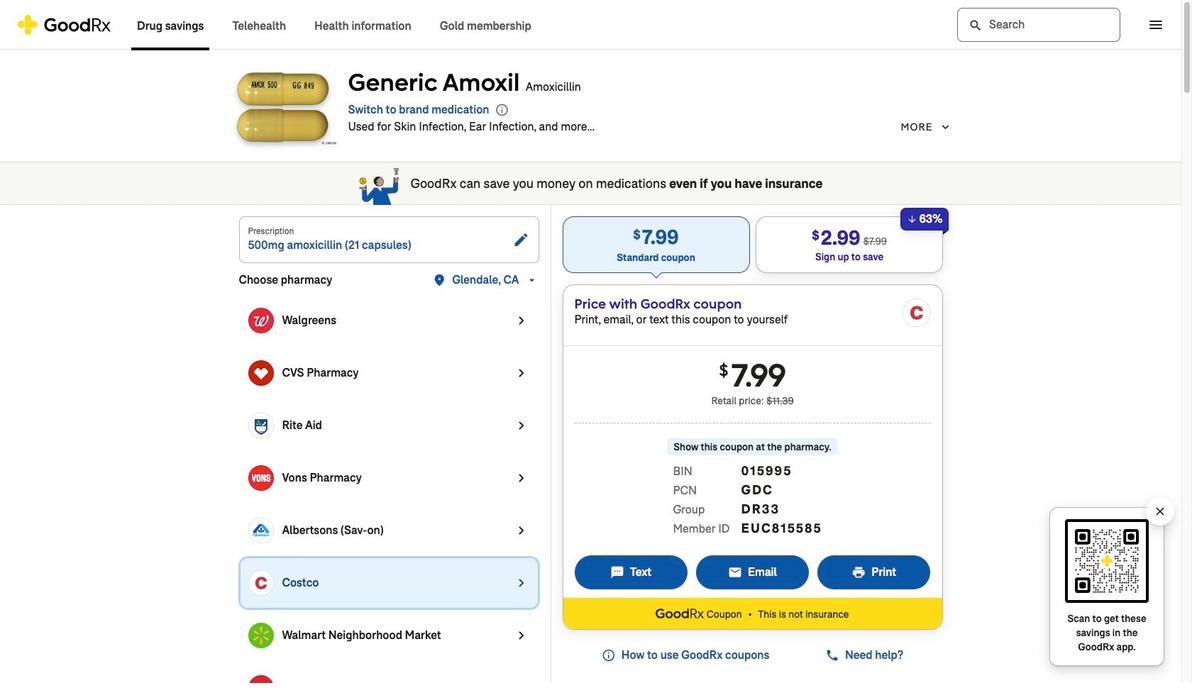 Task type: vqa. For each thing, say whether or not it's contained in the screenshot.
Amoxil Content Main Content
yes



Task type: locate. For each thing, give the bounding box(es) containing it.
Search text field
[[958, 7, 1121, 42]]

walmart neighborhood market pharmacy logo image
[[248, 623, 274, 649]]

dialog
[[0, 0, 1193, 684]]

amoxicillin coupon - amoxicillin 500mg capsule image
[[229, 70, 337, 145]]

albertsons (sav-on) pharmacy logo image
[[248, 518, 274, 544]]

cvs pharmacy pharmacy logo image
[[248, 361, 274, 386]]

walgreens pharmacy logo image
[[248, 308, 274, 334]]

costco pharmacy logo image
[[248, 571, 274, 596]]

None search field
[[958, 7, 1121, 42]]

price savings banner image
[[359, 160, 399, 222]]



Task type: describe. For each thing, give the bounding box(es) containing it.
drug info region
[[348, 67, 953, 141]]

rite aid pharmacy logo image
[[248, 413, 274, 439]]

goodrx yellow cross logo image
[[17, 15, 111, 34]]

ralphs pharmacy logo image
[[248, 676, 274, 684]]

logo of costco image
[[903, 299, 931, 327]]

vons pharmacy pharmacy logo image
[[248, 466, 274, 491]]

goodrx word mark logo image
[[656, 608, 704, 621]]

amoxil content main content
[[0, 50, 1182, 684]]



